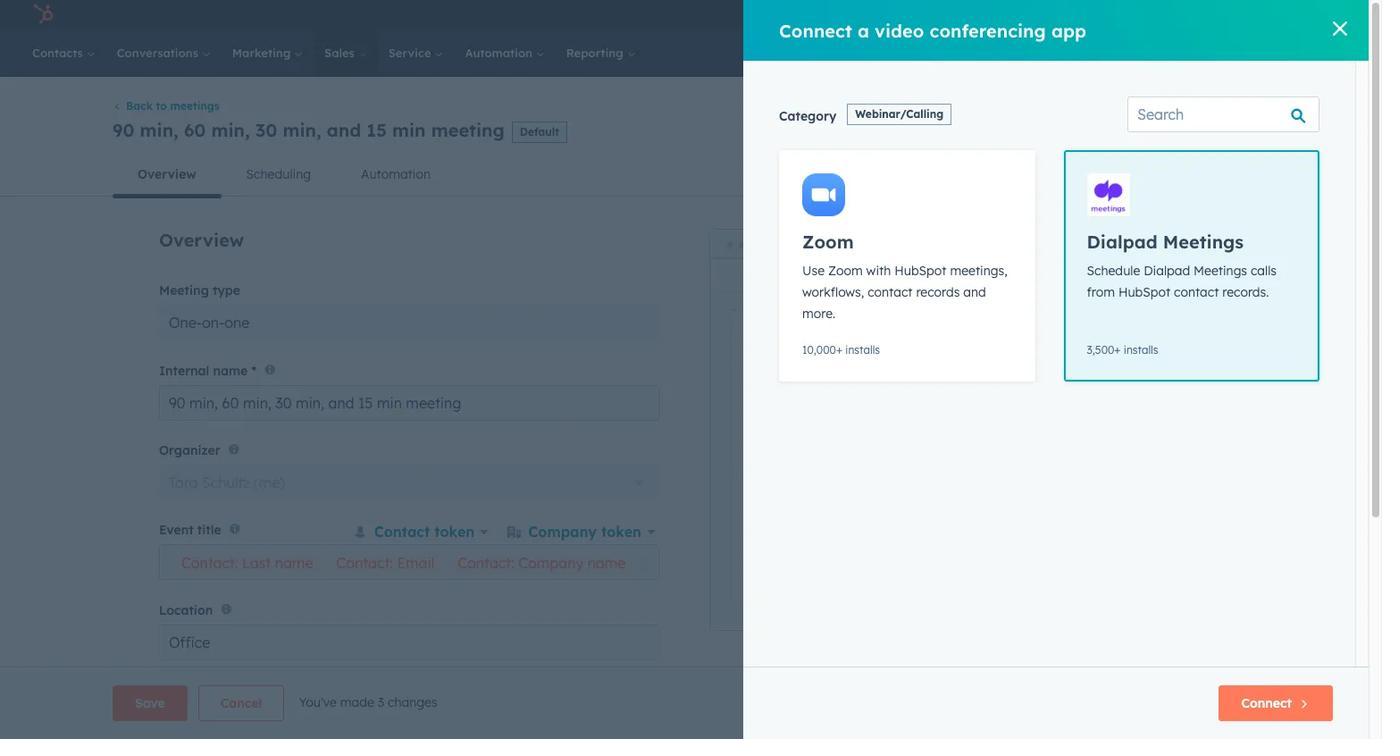Task type: locate. For each thing, give the bounding box(es) containing it.
overview
[[138, 167, 196, 183], [159, 229, 244, 251]]

troubleshoot link
[[1145, 117, 1256, 146]]

scheduling
[[246, 167, 311, 183]]

1 menu item from the left
[[1006, 0, 1009, 29]]

company:
[[649, 554, 718, 572]]

contact: down contact token
[[458, 554, 515, 572]]

token up the contact: company name
[[601, 523, 642, 541]]

overview up meeting type
[[159, 229, 244, 251]]

0 horizontal spatial min,
[[140, 119, 179, 141]]

1 horizontal spatial min,
[[211, 119, 250, 141]]

hubspot link
[[21, 4, 67, 25]]

event title element
[[159, 519, 837, 602]]

contact: down title
[[181, 554, 238, 572]]

company for company:
[[722, 554, 787, 572]]

90 min, 60 min, 30 min, and 15 min meeting
[[113, 119, 505, 141]]

menu item left the calling icon dropdown button
[[1006, 0, 1009, 29]]

default
[[520, 125, 559, 138]]

email
[[397, 554, 435, 572]]

help button
[[1086, 0, 1117, 29]]

contact: down the contact
[[336, 554, 393, 572]]

contact: for contact: last name
[[181, 554, 238, 572]]

company inside popup button
[[528, 523, 597, 541]]

2 horizontal spatial contact:
[[458, 554, 515, 572]]

troubleshoot
[[1160, 125, 1225, 138]]

60
[[184, 119, 206, 141]]

contact: email
[[336, 554, 435, 572]]

min,
[[140, 119, 179, 141], [211, 119, 250, 141], [283, 119, 321, 141]]

meeting
[[159, 283, 209, 299]]

menu
[[911, 0, 1348, 29]]

0 vertical spatial overview
[[138, 167, 196, 183]]

notifications image
[[1153, 8, 1169, 24]]

navigation
[[113, 153, 1256, 197]]

tara schultz (me) button
[[159, 465, 660, 500]]

you've made 3 changes
[[299, 694, 438, 710]]

90
[[113, 119, 134, 141]]

add videoconference link button
[[159, 667, 371, 703]]

location element
[[0, 0, 1369, 739]]

name
[[213, 363, 248, 379], [275, 554, 313, 572], [588, 554, 626, 572], [791, 554, 829, 572]]

marketplaces button
[[1045, 0, 1083, 29]]

1 token from the left
[[435, 523, 475, 541]]

2 menu item from the left
[[1118, 0, 1144, 29]]

token for company token
[[601, 523, 642, 541]]

2 contact: from the left
[[336, 554, 393, 572]]

menu item right help popup button in the right top of the page
[[1118, 0, 1144, 29]]

link
[[316, 677, 338, 693]]

1 horizontal spatial menu item
[[1118, 0, 1144, 29]]

hubspot image
[[32, 4, 54, 25]]

company
[[528, 523, 597, 541], [519, 554, 584, 572], [722, 554, 787, 572]]

navigation containing overview
[[113, 153, 1256, 197]]

upgrade
[[943, 9, 993, 23]]

1 contact: from the left
[[181, 554, 238, 572]]

0 horizontal spatial contact:
[[181, 554, 238, 572]]

menu item
[[1006, 0, 1009, 29], [1118, 0, 1144, 29]]

to
[[156, 100, 167, 113]]

2 min, from the left
[[211, 119, 250, 141]]

contact token button
[[349, 519, 493, 545]]

min
[[392, 119, 426, 141]]

min, right the 30
[[283, 119, 321, 141]]

1 horizontal spatial token
[[601, 523, 642, 541]]

back to meetings button
[[113, 100, 219, 113]]

contact: for contact: email
[[336, 554, 393, 572]]

token
[[435, 523, 475, 541], [601, 523, 642, 541]]

overview inside "button"
[[138, 167, 196, 183]]

min, down to
[[140, 119, 179, 141]]

contact:
[[181, 554, 238, 572], [336, 554, 393, 572], [458, 554, 515, 572]]

Internal name text field
[[159, 385, 660, 421]]

token up email at the bottom left
[[435, 523, 475, 541]]

made
[[340, 694, 374, 710]]

location
[[159, 602, 213, 618]]

event title
[[159, 522, 221, 538]]

0 horizontal spatial menu item
[[1006, 0, 1009, 29]]

scheduling button
[[221, 153, 336, 196]]

company up the contact: company name
[[528, 523, 597, 541]]

company down company token popup button
[[519, 554, 584, 572]]

calling icon image
[[1018, 7, 1034, 23]]

company right company:
[[722, 554, 787, 572]]

overview down 60 at left
[[138, 167, 196, 183]]

30
[[255, 119, 277, 141]]

back to meetings
[[126, 100, 219, 113]]

search image
[[1332, 46, 1344, 59]]

search button
[[1323, 38, 1353, 68]]

back
[[126, 100, 153, 113]]

apoptosis
[[1210, 7, 1265, 21]]

help image
[[1093, 8, 1109, 24]]

you've
[[299, 694, 337, 710]]

2 horizontal spatial min,
[[283, 119, 321, 141]]

3 contact: from the left
[[458, 554, 515, 572]]

meetings
[[170, 100, 219, 113]]

tara schultz image
[[1191, 6, 1207, 22]]

0 horizontal spatial token
[[435, 523, 475, 541]]

3
[[378, 694, 384, 710]]

min, left the 30
[[211, 119, 250, 141]]

overview button
[[113, 153, 221, 196]]

None text field
[[170, 550, 837, 594], [159, 624, 660, 660], [170, 550, 837, 594], [159, 624, 660, 660]]

1 horizontal spatial contact:
[[336, 554, 393, 572]]

add videoconference link
[[181, 677, 338, 693]]

2 token from the left
[[601, 523, 642, 541]]

name for company: company name
[[791, 554, 829, 572]]

apoptosis studios 2 button
[[1180, 0, 1346, 29]]

meeting type
[[159, 283, 240, 299]]



Task type: vqa. For each thing, say whether or not it's contained in the screenshot.
1st min,
yes



Task type: describe. For each thing, give the bounding box(es) containing it.
schultz
[[202, 474, 250, 492]]

contact
[[374, 523, 430, 541]]

token for contact token
[[435, 523, 475, 541]]

page section element
[[70, 685, 1299, 721]]

internal
[[159, 363, 209, 379]]

cancel button
[[198, 685, 285, 721]]

Search HubSpot search field
[[1118, 38, 1337, 68]]

menu containing apoptosis studios 2
[[911, 0, 1348, 29]]

save button
[[113, 685, 187, 721]]

15
[[367, 119, 387, 141]]

calling icon button
[[1011, 3, 1042, 26]]

cancel
[[221, 695, 262, 711]]

type
[[213, 283, 240, 299]]

automation
[[361, 167, 431, 183]]

Meeting type text field
[[159, 305, 660, 341]]

contact: last name
[[181, 554, 313, 572]]

company: company name
[[649, 554, 829, 572]]

organizer
[[159, 442, 220, 458]]

and
[[327, 119, 361, 141]]

company for contact:
[[519, 554, 584, 572]]

contact: for contact: company name
[[458, 554, 515, 572]]

company token button
[[503, 519, 660, 545]]

last
[[242, 554, 271, 572]]

event
[[159, 522, 194, 538]]

marketplaces image
[[1056, 8, 1072, 24]]

2
[[1313, 7, 1319, 21]]

apoptosis studios 2
[[1210, 7, 1319, 21]]

90 min, 60 min, 30 min, and 15 min meeting banner
[[113, 112, 1256, 153]]

add
[[181, 677, 206, 693]]

videoconference
[[210, 677, 312, 693]]

name for contact: company name
[[588, 554, 626, 572]]

tara schultz (me)
[[169, 474, 285, 492]]

save
[[135, 695, 165, 711]]

1 min, from the left
[[140, 119, 179, 141]]

contact token
[[374, 523, 475, 541]]

contact: company name
[[458, 554, 626, 572]]

(me)
[[254, 474, 285, 492]]

name for contact: last name
[[275, 554, 313, 572]]

meeting
[[431, 119, 505, 141]]

studios
[[1268, 7, 1309, 21]]

1 vertical spatial overview
[[159, 229, 244, 251]]

automation button
[[336, 153, 456, 196]]

upgrade image
[[923, 8, 940, 24]]

changes
[[388, 694, 438, 710]]

notifications button
[[1146, 0, 1176, 29]]

company token
[[528, 523, 642, 541]]

internal name
[[159, 363, 248, 379]]

tara
[[169, 474, 198, 492]]

3 min, from the left
[[283, 119, 321, 141]]

title
[[197, 522, 221, 538]]



